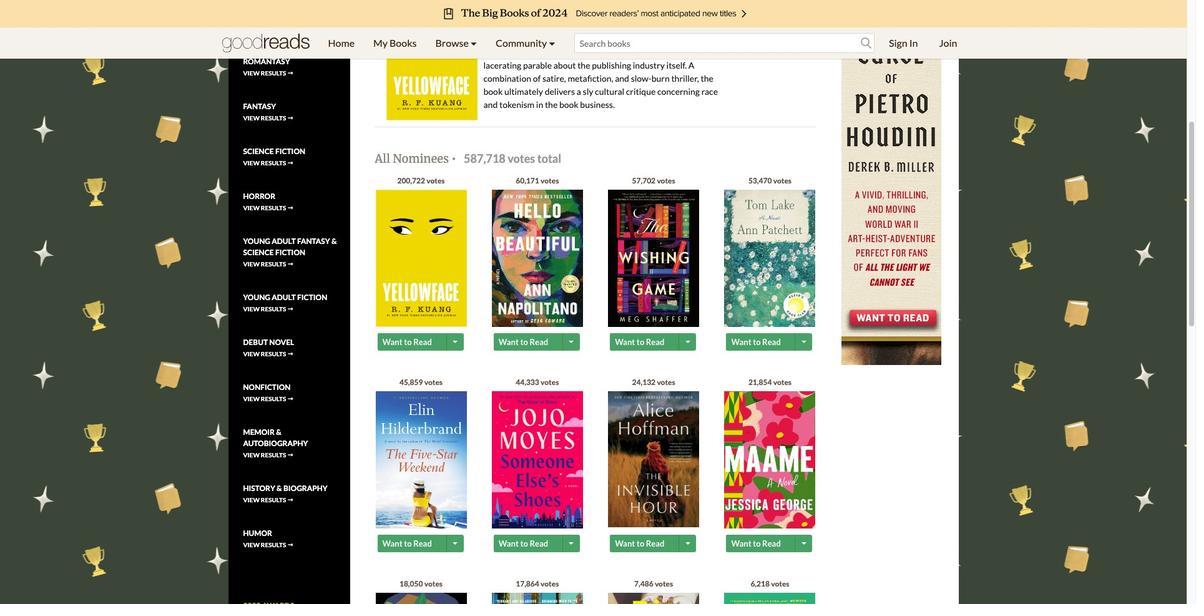 Task type: describe. For each thing, give the bounding box(es) containing it.
the collected regrets of clover by mikki brammer image
[[376, 593, 467, 604]]

→ inside the nonfiction view results →
[[287, 395, 294, 403]]

votes for 24,132 votes
[[657, 377, 675, 387]]

romantasy view results →
[[243, 57, 294, 77]]

romance view results →
[[243, 12, 294, 32]]

to for 60,171 votes
[[520, 337, 528, 347]]

cultural
[[595, 86, 624, 97]]

57,702
[[632, 176, 656, 185]]

18,050
[[400, 579, 423, 588]]

to for 21,854 votes
[[753, 538, 761, 548]]

yellowface link
[[484, 1, 551, 17]]

want to read button for 60,171
[[494, 333, 564, 351]]

24,132 votes
[[632, 377, 675, 387]]

1 vertical spatial book
[[559, 99, 579, 110]]

results inside memoir & autobiography view results →
[[261, 452, 286, 459]]

novel
[[269, 338, 294, 347]]

big swiss by jen beagin image
[[608, 593, 699, 604]]

→ inside fantasy view results →
[[287, 114, 294, 122]]

specialist
[[507, 47, 543, 57]]

0 vertical spatial yellowface by r.f. kuang image
[[386, 0, 477, 120]]

want for 53,470
[[731, 337, 751, 347]]

votes for 7,486 votes
[[655, 579, 673, 588]]

want to read for 60,171 votes
[[499, 337, 548, 347]]

sign in link
[[880, 27, 927, 59]]

, a lacerating parable about the publishing industry itself. a combination of satire, metafiction, and slow-burn thriller, the book ultimately delivers a sly cultural critique concerning race and tokenism in the book business.
[[484, 47, 718, 110]]

young adult fiction view results →
[[243, 293, 327, 313]]

want to read for 45,859 votes
[[382, 538, 432, 548]]

r.f. inside r.f. kuang continues her astonishing ascent from genre specialist to literary sensation with
[[484, 34, 497, 44]]

want to read button for 53,470
[[726, 333, 797, 351]]

literary
[[554, 47, 582, 57]]

want to read for 200,722 votes
[[382, 337, 432, 347]]

yellowface for yellowface
[[641, 47, 679, 57]]

fantasy view results →
[[243, 102, 294, 122]]

sign in
[[889, 37, 918, 49]]

53,470
[[748, 176, 772, 185]]

debut
[[243, 338, 268, 347]]

maame by jessica george image
[[724, 391, 816, 530]]

books
[[390, 37, 417, 49]]

2 horizontal spatial the
[[701, 73, 714, 84]]

→ inside humor view results →
[[287, 541, 294, 549]]

6,218
[[751, 579, 770, 588]]

want to read button for 57,702
[[610, 333, 681, 351]]

young for results
[[243, 293, 270, 302]]

home link
[[319, 27, 364, 59]]

a
[[689, 60, 694, 71]]

history & biography view results →
[[243, 484, 328, 504]]

want for 45,859
[[382, 538, 402, 548]]

horror view results →
[[243, 192, 294, 212]]

fiction inside science fiction view results →
[[275, 147, 305, 156]]

browse ▾ button
[[426, 27, 486, 59]]

results inside science fiction view results →
[[261, 159, 286, 167]]

her
[[564, 34, 577, 44]]

all
[[375, 152, 390, 166]]

18,050 votes
[[400, 579, 443, 588]]

want for 60,171
[[499, 337, 519, 347]]

advertisement element
[[841, 0, 941, 365]]

sign
[[889, 37, 907, 49]]

17,864
[[516, 579, 539, 588]]

my
[[373, 37, 388, 49]]

adult for fiction
[[272, 237, 296, 246]]

community ▾
[[496, 37, 555, 49]]

join
[[939, 37, 957, 49]]

with
[[622, 47, 639, 57]]

to for 45,859 votes
[[404, 538, 412, 548]]

to inside r.f. kuang continues her astonishing ascent from genre specialist to literary sensation with
[[544, 47, 553, 57]]

587,718
[[464, 152, 506, 165]]

6,218 votes
[[751, 579, 789, 588]]

want to read for 44,333 votes
[[499, 538, 548, 548]]

read for 60,171
[[530, 337, 548, 347]]

in
[[909, 37, 918, 49]]

200,722 votes
[[397, 176, 445, 185]]

votes for 17,864 votes
[[541, 579, 559, 588]]

history
[[243, 484, 275, 493]]

want to read button for 200,722
[[377, 333, 448, 351]]

results inside young adult fiction view results →
[[261, 305, 286, 313]]

humor
[[243, 529, 272, 538]]

satire,
[[542, 73, 566, 84]]

r.f. inside 'yellowface by r.f. kuang (goodreads author)'
[[496, 20, 512, 31]]

read for 45,859
[[413, 538, 432, 548]]

,
[[679, 47, 681, 57]]

hello beautiful by ann napolitano image
[[492, 190, 583, 328]]

45,859
[[400, 377, 423, 387]]

results inside debut novel view results →
[[261, 350, 286, 358]]

tokenism
[[499, 99, 534, 110]]

read for 21,854
[[762, 538, 781, 548]]

open preview
[[714, 28, 768, 39]]

autobiography
[[243, 439, 308, 448]]

industry
[[633, 60, 665, 71]]

slow-
[[631, 73, 652, 84]]

all nominees • 587,718 votes total
[[375, 152, 561, 166]]

7,486 votes
[[634, 579, 673, 588]]

▾ for community ▾
[[549, 37, 555, 49]]

nonfiction
[[243, 383, 291, 392]]

delivers
[[545, 86, 575, 97]]

pineapple street by jenny   jackson image
[[492, 593, 583, 604]]

read for 44,333
[[530, 538, 548, 548]]

view inside romance view results →
[[243, 25, 260, 32]]

metafiction,
[[568, 73, 613, 84]]

want to read for 21,854 votes
[[731, 538, 781, 548]]

votes inside all nominees • 587,718 votes total
[[508, 152, 535, 165]]

join link
[[930, 27, 967, 59]]

read for 24,132
[[646, 538, 665, 548]]

view inside history & biography view results →
[[243, 497, 260, 504]]

fantasy inside young adult fantasy & science fiction view results →
[[297, 237, 330, 246]]

rate
[[700, 12, 715, 21]]

view inside fantasy view results →
[[243, 114, 260, 122]]

want to read button for 44,333
[[494, 535, 564, 552]]

community
[[496, 37, 547, 49]]

want for 57,702
[[615, 337, 635, 347]]

continues
[[525, 34, 562, 44]]

of
[[533, 73, 541, 84]]

r.f. kuang link
[[496, 20, 542, 31]]

business.
[[580, 99, 615, 110]]

to for 57,702 votes
[[637, 337, 644, 347]]

44,333
[[516, 377, 539, 387]]

my books link
[[364, 27, 426, 59]]

race
[[701, 86, 718, 97]]

want for 200,722
[[382, 337, 402, 347]]

53,470 votes
[[748, 176, 792, 185]]

open
[[714, 28, 735, 39]]

menu containing home
[[319, 27, 565, 59]]

2 vertical spatial the
[[545, 99, 558, 110]]



Task type: vqa. For each thing, say whether or not it's contained in the screenshot.
Goodreads: Book reviews, recommendations, and discussion image
no



Task type: locate. For each thing, give the bounding box(es) containing it.
votes right 45,859 on the left of page
[[424, 377, 443, 387]]

view inside debut novel view results →
[[243, 350, 260, 358]]

1 horizontal spatial and
[[615, 73, 629, 84]]

fiction
[[275, 147, 305, 156], [275, 248, 305, 257], [297, 293, 327, 302]]

r.f.
[[496, 20, 512, 31], [484, 34, 497, 44]]

view inside young adult fiction view results →
[[243, 305, 260, 313]]

▾ inside dropdown button
[[549, 37, 555, 49]]

want up 45,859 on the left of page
[[382, 337, 402, 347]]

book down "delivers"
[[559, 99, 579, 110]]

about
[[554, 60, 576, 71]]

fiction inside young adult fiction view results →
[[297, 293, 327, 302]]

view up science fiction view results →
[[243, 114, 260, 122]]

8 → from the top
[[287, 350, 294, 358]]

2 ▾ from the left
[[549, 37, 555, 49]]

1 vertical spatial fiction
[[275, 248, 305, 257]]

want to read for 57,702 votes
[[615, 337, 665, 347]]

young up the debut
[[243, 293, 270, 302]]

votes right 44,333
[[541, 377, 559, 387]]

→ down biography
[[287, 497, 294, 504]]

•
[[452, 152, 456, 166]]

the wishing game by meg shaffer image
[[608, 190, 699, 328]]

9 → from the top
[[287, 395, 294, 403]]

5 view from the top
[[243, 204, 260, 212]]

thriller,
[[671, 73, 699, 84]]

want up 21,854
[[731, 337, 751, 347]]

view down history
[[243, 497, 260, 504]]

memoir & autobiography view results →
[[243, 428, 308, 459]]

want to read button for 24,132
[[610, 535, 681, 552]]

▾ left her
[[549, 37, 555, 49]]

& inside memoir & autobiography view results →
[[276, 428, 281, 437]]

genre
[[484, 47, 506, 57]]

humor view results →
[[243, 529, 294, 549]]

want to read for 24,132 votes
[[615, 538, 665, 548]]

kuang inside r.f. kuang continues her astonishing ascent from genre specialist to literary sensation with
[[499, 34, 523, 44]]

to up 18,050
[[404, 538, 412, 548]]

0 vertical spatial science
[[243, 147, 274, 156]]

want for 21,854
[[731, 538, 751, 548]]

to up 7,486
[[637, 538, 644, 548]]

1 vertical spatial kuang
[[499, 34, 523, 44]]

200,722
[[397, 176, 425, 185]]

results inside romance view results →
[[261, 25, 286, 32]]

→ down romantasy
[[287, 70, 294, 77]]

10 results from the top
[[261, 452, 286, 459]]

votes right 57,702
[[657, 176, 675, 185]]

romance
[[243, 12, 281, 21]]

1 horizontal spatial ▾
[[549, 37, 555, 49]]

by
[[484, 20, 494, 31]]

21,854
[[748, 377, 772, 387]]

biography
[[283, 484, 328, 493]]

6 → from the top
[[287, 261, 294, 268]]

read up '45,859 votes'
[[413, 337, 432, 347]]

want to read button up 6,218
[[726, 535, 797, 552]]

and down publishing
[[615, 73, 629, 84]]

0 vertical spatial &
[[331, 237, 337, 246]]

→ inside debut novel view results →
[[287, 350, 294, 358]]

1 adult from the top
[[272, 237, 296, 246]]

read up 21,854 votes
[[762, 337, 781, 347]]

science
[[243, 147, 274, 156], [243, 248, 274, 257]]

view inside memoir & autobiography view results →
[[243, 452, 260, 459]]

→ up science fiction view results →
[[287, 114, 294, 122]]

votes up 60,171
[[508, 152, 535, 165]]

& inside young adult fantasy & science fiction view results →
[[331, 237, 337, 246]]

yellowface
[[484, 1, 551, 17], [641, 47, 679, 57]]

votes for 200,722 votes
[[427, 176, 445, 185]]

votes for 21,854 votes
[[773, 377, 792, 387]]

view down the horror
[[243, 204, 260, 212]]

want to read button
[[377, 333, 448, 351], [494, 333, 564, 351], [610, 333, 681, 351], [726, 333, 797, 351], [377, 535, 448, 552], [494, 535, 564, 552], [610, 535, 681, 552], [726, 535, 797, 552]]

ascent
[[624, 34, 649, 44]]

want to read up 24,132
[[615, 337, 665, 347]]

& for history & biography
[[277, 484, 282, 493]]

4 view from the top
[[243, 159, 260, 167]]

menu
[[319, 27, 565, 59]]

Search books text field
[[574, 33, 875, 53]]

1 vertical spatial yellowface by r.f. kuang image
[[376, 190, 467, 327]]

results up science fiction view results →
[[261, 114, 286, 122]]

→ inside memoir & autobiography view results →
[[287, 452, 294, 459]]

10 view from the top
[[243, 452, 260, 459]]

1 vertical spatial yellowface
[[641, 47, 679, 57]]

1 vertical spatial science
[[243, 248, 274, 257]]

results up young adult fiction view results →
[[261, 261, 286, 268]]

0 vertical spatial kuang
[[514, 20, 542, 31]]

my books
[[373, 37, 417, 49]]

ultimately
[[504, 86, 543, 97]]

results inside humor view results →
[[261, 541, 286, 549]]

results down novel
[[261, 350, 286, 358]]

votes for 18,050 votes
[[424, 579, 443, 588]]

& inside history & biography view results →
[[277, 484, 282, 493]]

votes for 6,218 votes
[[771, 579, 789, 588]]

view down romantasy
[[243, 70, 260, 77]]

11 → from the top
[[287, 497, 294, 504]]

→
[[287, 25, 294, 32], [287, 70, 294, 77], [287, 114, 294, 122], [287, 159, 294, 167], [287, 204, 294, 212], [287, 261, 294, 268], [287, 305, 294, 313], [287, 350, 294, 358], [287, 395, 294, 403], [287, 452, 294, 459], [287, 497, 294, 504], [287, 541, 294, 549]]

want to read button up 17,864
[[494, 535, 564, 552]]

r.f. down by
[[484, 34, 497, 44]]

6 view from the top
[[243, 261, 260, 268]]

adult
[[272, 237, 296, 246], [272, 293, 296, 302]]

adult up novel
[[272, 293, 296, 302]]

results down the horror
[[261, 204, 286, 212]]

to for 24,132 votes
[[637, 538, 644, 548]]

fiction down young adult fantasy & science fiction view results → at the left of the page
[[297, 293, 327, 302]]

want to read button up 44,333
[[494, 333, 564, 351]]

view down humor
[[243, 541, 260, 549]]

want up 17,864
[[499, 538, 519, 548]]

view inside horror view results →
[[243, 204, 260, 212]]

someone else's shoes by jojo moyes image
[[492, 391, 583, 529]]

debut novel view results →
[[243, 338, 294, 358]]

0 vertical spatial the
[[578, 60, 590, 71]]

results inside history & biography view results →
[[261, 497, 286, 504]]

2 science from the top
[[243, 248, 274, 257]]

0 horizontal spatial fantasy
[[243, 102, 276, 111]]

votes for 45,859 votes
[[424, 377, 443, 387]]

adult inside young adult fiction view results →
[[272, 293, 296, 302]]

want to read up 7,486
[[615, 538, 665, 548]]

0 horizontal spatial and
[[484, 99, 498, 110]]

to for 200,722 votes
[[404, 337, 412, 347]]

votes for 60,171 votes
[[541, 176, 559, 185]]

young adult fantasy & science fiction view results →
[[243, 237, 337, 268]]

1 vertical spatial young
[[243, 293, 270, 302]]

browse ▾
[[435, 37, 477, 49]]

7 results from the top
[[261, 305, 286, 313]]

science down fantasy view results →
[[243, 147, 274, 156]]

results down nonfiction
[[261, 395, 286, 403]]

it:
[[716, 12, 723, 21]]

& for memoir & autobiography
[[276, 428, 281, 437]]

11 view from the top
[[243, 497, 260, 504]]

votes
[[508, 152, 535, 165], [427, 176, 445, 185], [541, 176, 559, 185], [657, 176, 675, 185], [773, 176, 792, 185], [424, 377, 443, 387], [541, 377, 559, 387], [657, 377, 675, 387], [773, 377, 792, 387], [424, 579, 443, 588], [541, 579, 559, 588], [655, 579, 673, 588], [771, 579, 789, 588]]

1 vertical spatial a
[[577, 86, 581, 97]]

0 vertical spatial r.f.
[[496, 20, 512, 31]]

votes right 21,854
[[773, 377, 792, 387]]

votes right 200,722
[[427, 176, 445, 185]]

0 vertical spatial yellowface
[[484, 1, 551, 17]]

2 vertical spatial &
[[277, 484, 282, 493]]

read up 7,486 votes
[[646, 538, 665, 548]]

lacerating
[[484, 60, 521, 71]]

total
[[537, 152, 561, 165]]

to up 17,864
[[520, 538, 528, 548]]

want to read up 6,218
[[731, 538, 781, 548]]

1 vertical spatial fantasy
[[297, 237, 330, 246]]

1 horizontal spatial the
[[578, 60, 590, 71]]

read up 18,050 votes
[[413, 538, 432, 548]]

combination
[[484, 73, 531, 84]]

want up 7,486
[[615, 538, 635, 548]]

0 horizontal spatial a
[[577, 86, 581, 97]]

→ down nonfiction
[[287, 395, 294, 403]]

5 results from the top
[[261, 204, 286, 212]]

read
[[413, 337, 432, 347], [530, 337, 548, 347], [646, 337, 665, 347], [762, 337, 781, 347], [413, 538, 432, 548], [530, 538, 548, 548], [646, 538, 665, 548], [762, 538, 781, 548]]

6 results from the top
[[261, 261, 286, 268]]

votes down total
[[541, 176, 559, 185]]

12 view from the top
[[243, 541, 260, 549]]

view inside romantasy view results →
[[243, 70, 260, 77]]

read for 57,702
[[646, 337, 665, 347]]

▾ for browse ▾
[[471, 37, 477, 49]]

1 vertical spatial the
[[701, 73, 714, 84]]

young for science
[[243, 237, 270, 246]]

and
[[615, 73, 629, 84], [484, 99, 498, 110]]

→ inside romance view results →
[[287, 25, 294, 32]]

view up young adult fiction view results →
[[243, 261, 260, 268]]

rate it:
[[700, 12, 723, 21]]

1 vertical spatial and
[[484, 99, 498, 110]]

results down romance
[[261, 25, 286, 32]]

from
[[651, 34, 669, 44]]

0 vertical spatial a
[[683, 47, 687, 57]]

young inside young adult fantasy & science fiction view results →
[[243, 237, 270, 246]]

the five-star weekend by elin hilderbrand image
[[376, 391, 467, 532]]

science fiction view results →
[[243, 147, 305, 167]]

read for 53,470
[[762, 337, 781, 347]]

to up 21,854
[[753, 337, 761, 347]]

0 vertical spatial book
[[484, 86, 503, 97]]

want for 24,132
[[615, 538, 635, 548]]

want to read up 17,864
[[499, 538, 548, 548]]

kuang up community ▾
[[514, 20, 542, 31]]

author)
[[596, 20, 630, 31]]

votes for 44,333 votes
[[541, 377, 559, 387]]

12 results from the top
[[261, 541, 286, 549]]

results up novel
[[261, 305, 286, 313]]

yellowface down from
[[641, 47, 679, 57]]

2 adult from the top
[[272, 293, 296, 302]]

to up 45,859 on the left of page
[[404, 337, 412, 347]]

votes up the collected regrets of clover by mikki brammer "image"
[[424, 579, 443, 588]]

2 → from the top
[[287, 70, 294, 77]]

view inside humor view results →
[[243, 541, 260, 549]]

results down romantasy
[[261, 70, 286, 77]]

0 horizontal spatial ▾
[[471, 37, 477, 49]]

7 view from the top
[[243, 305, 260, 313]]

1 horizontal spatial a
[[683, 47, 687, 57]]

want to read up 18,050
[[382, 538, 432, 548]]

yellowface up r.f. kuang link
[[484, 1, 551, 17]]

0 vertical spatial young
[[243, 237, 270, 246]]

critique
[[626, 86, 656, 97]]

the right in
[[545, 99, 558, 110]]

1 vertical spatial adult
[[272, 293, 296, 302]]

&
[[331, 237, 337, 246], [276, 428, 281, 437], [277, 484, 282, 493]]

7 → from the top
[[287, 305, 294, 313]]

astonishing
[[579, 34, 622, 44]]

2 vertical spatial fiction
[[297, 293, 327, 302]]

publishing
[[592, 60, 631, 71]]

60,171
[[516, 176, 539, 185]]

results inside horror view results →
[[261, 204, 286, 212]]

to down continues
[[544, 47, 553, 57]]

→ up horror view results →
[[287, 159, 294, 167]]

view up the debut
[[243, 305, 260, 313]]

1 horizontal spatial yellowface
[[641, 47, 679, 57]]

read up 44,333 votes
[[530, 337, 548, 347]]

→ up novel
[[287, 305, 294, 313]]

want to read
[[382, 337, 432, 347], [499, 337, 548, 347], [615, 337, 665, 347], [731, 337, 781, 347], [382, 538, 432, 548], [499, 538, 548, 548], [615, 538, 665, 548], [731, 538, 781, 548]]

burn
[[652, 73, 670, 84]]

view inside young adult fantasy & science fiction view results →
[[243, 261, 260, 268]]

→ inside history & biography view results →
[[287, 497, 294, 504]]

1 ▾ from the left
[[471, 37, 477, 49]]

3 → from the top
[[287, 114, 294, 122]]

8 view from the top
[[243, 350, 260, 358]]

45,859 votes
[[400, 377, 443, 387]]

Search for books to add to your shelves search field
[[574, 33, 875, 53]]

view down nonfiction
[[243, 395, 260, 403]]

want to read button up 18,050
[[377, 535, 448, 552]]

results down humor
[[261, 541, 286, 549]]

2 view from the top
[[243, 70, 260, 77]]

60,171 votes
[[516, 176, 559, 185]]

1 vertical spatial &
[[276, 428, 281, 437]]

11 results from the top
[[261, 497, 286, 504]]

▾
[[471, 37, 477, 49], [549, 37, 555, 49]]

1 → from the top
[[287, 25, 294, 32]]

kuang down r.f. kuang link
[[499, 34, 523, 44]]

sly
[[583, 86, 593, 97]]

results down autobiography
[[261, 452, 286, 459]]

▾ inside popup button
[[471, 37, 477, 49]]

→ inside young adult fantasy & science fiction view results →
[[287, 261, 294, 268]]

yellowface inside 'yellowface by r.f. kuang (goodreads author)'
[[484, 1, 551, 17]]

results inside fantasy view results →
[[261, 114, 286, 122]]

4 → from the top
[[287, 159, 294, 167]]

21,854 votes
[[748, 377, 792, 387]]

1 young from the top
[[243, 237, 270, 246]]

in
[[536, 99, 543, 110]]

2 results from the top
[[261, 70, 286, 77]]

9 view from the top
[[243, 395, 260, 403]]

group
[[725, 12, 772, 21]]

votes right 53,470
[[773, 176, 792, 185]]

want up 6,218
[[731, 538, 751, 548]]

want to read button up 24,132
[[610, 333, 681, 351]]

young down horror view results →
[[243, 237, 270, 246]]

view inside science fiction view results →
[[243, 159, 260, 167]]

a left sly
[[577, 86, 581, 97]]

to for 44,333 votes
[[520, 538, 528, 548]]

44,333 votes
[[516, 377, 559, 387]]

shark heart by emily habeck image
[[724, 593, 816, 604]]

→ up romantasy
[[287, 25, 294, 32]]

→ down history & biography view results →
[[287, 541, 294, 549]]

want to read up 45,859 on the left of page
[[382, 337, 432, 347]]

1 science from the top
[[243, 147, 274, 156]]

the most anticipated books of 2024 image
[[94, 0, 1093, 27]]

want to read button for 45,859
[[377, 535, 448, 552]]

1 horizontal spatial book
[[559, 99, 579, 110]]

7,486
[[634, 579, 653, 588]]

view down the debut
[[243, 350, 260, 358]]

0 vertical spatial and
[[615, 73, 629, 84]]

science down horror view results →
[[243, 248, 274, 257]]

4 results from the top
[[261, 159, 286, 167]]

votes for 53,470 votes
[[773, 176, 792, 185]]

→ up young adult fantasy & science fiction view results → at the left of the page
[[287, 204, 294, 212]]

→ inside horror view results →
[[287, 204, 294, 212]]

horror
[[243, 192, 275, 201]]

results down history
[[261, 497, 286, 504]]

12 → from the top
[[287, 541, 294, 549]]

24,132
[[632, 377, 656, 387]]

science inside science fiction view results →
[[243, 147, 274, 156]]

fantasy inside fantasy view results →
[[243, 102, 276, 111]]

votes up 'big swiss by jen beagin' image
[[655, 579, 673, 588]]

adult for →
[[272, 293, 296, 302]]

votes for 57,702 votes
[[657, 176, 675, 185]]

fiction down fantasy view results →
[[275, 147, 305, 156]]

→ down autobiography
[[287, 452, 294, 459]]

read for 200,722
[[413, 337, 432, 347]]

sensation
[[584, 47, 621, 57]]

results inside young adult fantasy & science fiction view results →
[[261, 261, 286, 268]]

results inside the nonfiction view results →
[[261, 395, 286, 403]]

3 view from the top
[[243, 114, 260, 122]]

nominees
[[393, 152, 449, 166]]

→ inside science fiction view results →
[[287, 159, 294, 167]]

want to read up 44,333
[[499, 337, 548, 347]]

1 view from the top
[[243, 25, 260, 32]]

votes right 24,132
[[657, 377, 675, 387]]

5 → from the top
[[287, 204, 294, 212]]

10 → from the top
[[287, 452, 294, 459]]

view down romance
[[243, 25, 260, 32]]

results
[[261, 25, 286, 32], [261, 70, 286, 77], [261, 114, 286, 122], [261, 159, 286, 167], [261, 204, 286, 212], [261, 261, 286, 268], [261, 305, 286, 313], [261, 350, 286, 358], [261, 395, 286, 403], [261, 452, 286, 459], [261, 497, 286, 504], [261, 541, 286, 549]]

→ inside romantasy view results →
[[287, 70, 294, 77]]

romantasy
[[243, 57, 290, 66]]

r.f. kuang continues her astonishing ascent from genre specialist to literary sensation with
[[484, 34, 669, 57]]

(goodreads
[[544, 20, 594, 31]]

1 vertical spatial r.f.
[[484, 34, 497, 44]]

science inside young adult fantasy & science fiction view results →
[[243, 248, 274, 257]]

8 results from the top
[[261, 350, 286, 358]]

itself.
[[666, 60, 687, 71]]

r.f. right by
[[496, 20, 512, 31]]

to for 53,470 votes
[[753, 337, 761, 347]]

to up 24,132
[[637, 337, 644, 347]]

0 vertical spatial fantasy
[[243, 102, 276, 111]]

0 horizontal spatial the
[[545, 99, 558, 110]]

kuang
[[514, 20, 542, 31], [499, 34, 523, 44]]

0 horizontal spatial yellowface
[[484, 1, 551, 17]]

community ▾ button
[[486, 27, 565, 59]]

young inside young adult fiction view results →
[[243, 293, 270, 302]]

the up metafiction,
[[578, 60, 590, 71]]

2 young from the top
[[243, 293, 270, 302]]

open preview link
[[695, 24, 787, 44]]

to up 44,333
[[520, 337, 528, 347]]

results inside romantasy view results →
[[261, 70, 286, 77]]

parable
[[523, 60, 552, 71]]

a right the ,
[[683, 47, 687, 57]]

the
[[578, 60, 590, 71], [701, 73, 714, 84], [545, 99, 558, 110]]

adult inside young adult fantasy & science fiction view results →
[[272, 237, 296, 246]]

memoir
[[243, 428, 275, 437]]

to up 6,218
[[753, 538, 761, 548]]

0 vertical spatial fiction
[[275, 147, 305, 156]]

want for 44,333
[[499, 538, 519, 548]]

view inside the nonfiction view results →
[[243, 395, 260, 403]]

preview
[[737, 28, 768, 39]]

concerning
[[657, 86, 700, 97]]

kuang inside 'yellowface by r.f. kuang (goodreads author)'
[[514, 20, 542, 31]]

votes up pineapple street by jenny   jackson image
[[541, 579, 559, 588]]

want to read button for 21,854
[[726, 535, 797, 552]]

adult down horror view results →
[[272, 237, 296, 246]]

1 horizontal spatial fantasy
[[297, 237, 330, 246]]

▾ right the browse
[[471, 37, 477, 49]]

1 results from the top
[[261, 25, 286, 32]]

→ inside young adult fiction view results →
[[287, 305, 294, 313]]

fiction up young adult fiction view results →
[[275, 248, 305, 257]]

0 vertical spatial adult
[[272, 237, 296, 246]]

yellowface by r.f. kuang (goodreads author)
[[484, 1, 630, 31]]

yellowface by r.f. kuang image
[[386, 0, 477, 120], [376, 190, 467, 327]]

votes up the shark heart by emily habeck image at the bottom right
[[771, 579, 789, 588]]

the invisible hour by alice hoffman image
[[608, 391, 699, 528]]

tom lake by ann patchett image
[[724, 190, 816, 327]]

want to read up 21,854
[[731, 337, 781, 347]]

3 results from the top
[[261, 114, 286, 122]]

0 horizontal spatial book
[[484, 86, 503, 97]]

yellowface for yellowface by r.f. kuang (goodreads author)
[[484, 1, 551, 17]]

view up the horror
[[243, 159, 260, 167]]

9 results from the top
[[261, 395, 286, 403]]

want to read for 53,470 votes
[[731, 337, 781, 347]]

fiction inside young adult fantasy & science fiction view results →
[[275, 248, 305, 257]]



